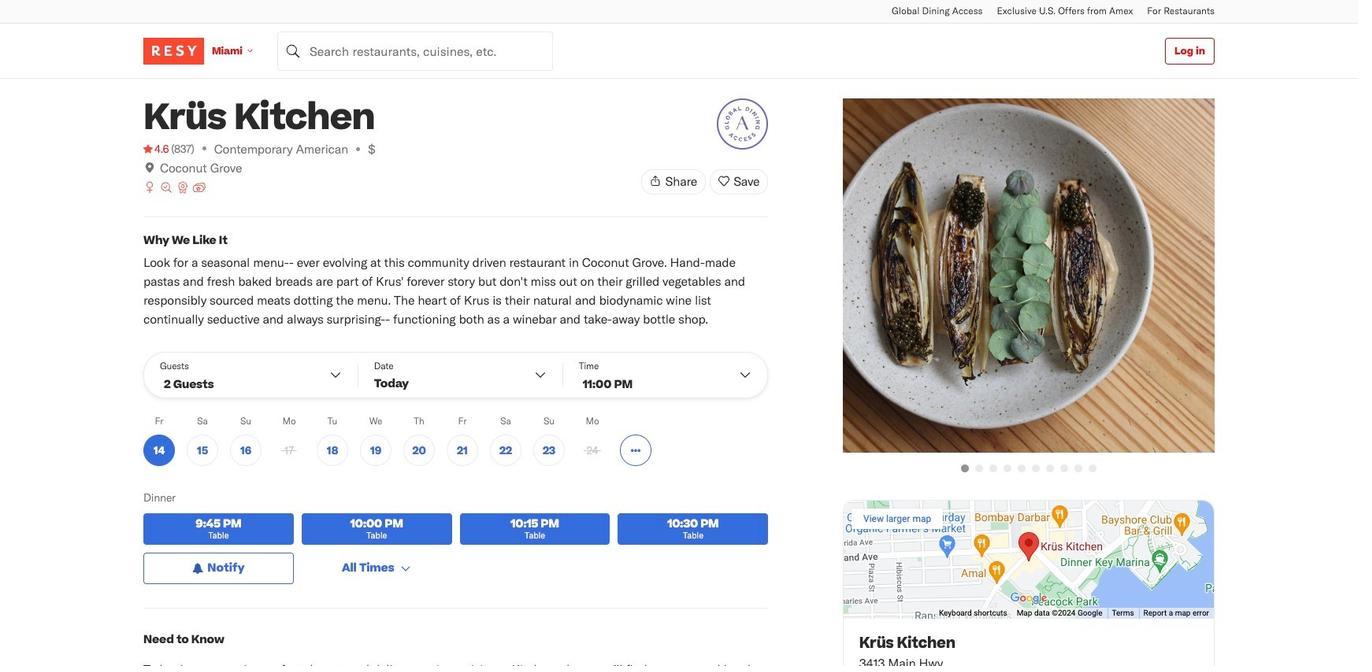 Task type: vqa. For each thing, say whether or not it's contained in the screenshot.
4.8 out of 5 stars image
no



Task type: describe. For each thing, give the bounding box(es) containing it.
Search restaurants, cuisines, etc. text field
[[277, 31, 553, 71]]



Task type: locate. For each thing, give the bounding box(es) containing it.
4.6 out of 5 stars image
[[143, 141, 169, 157]]

None field
[[277, 31, 553, 71]]



